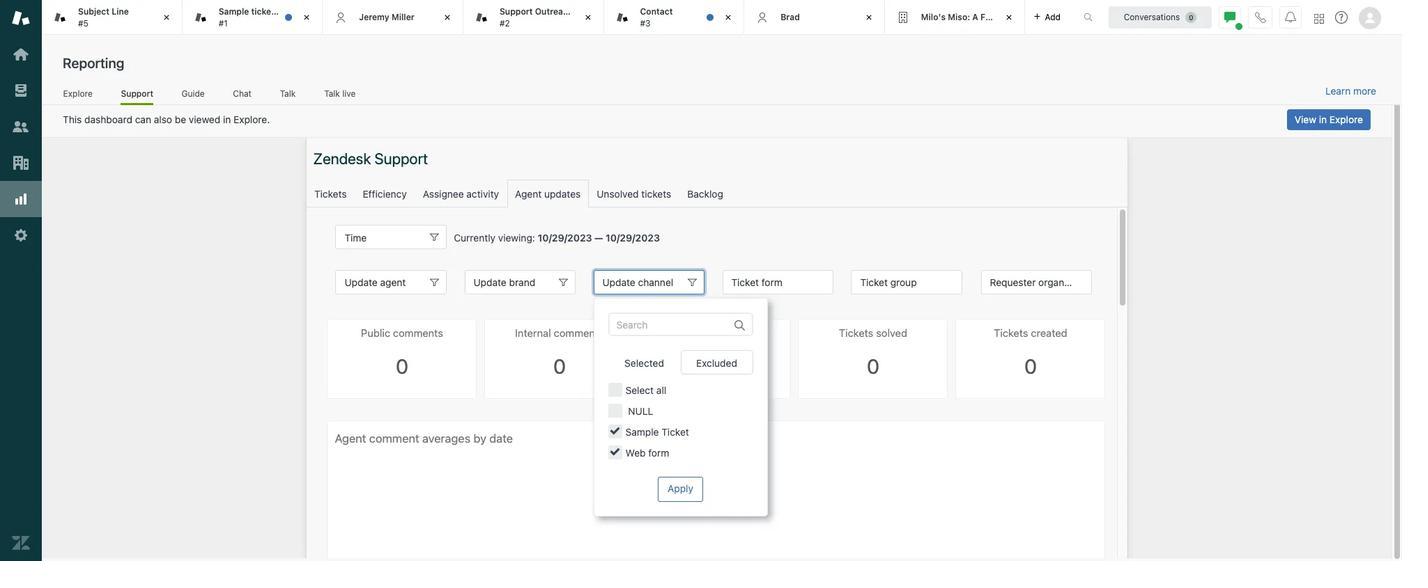 Task type: vqa. For each thing, say whether or not it's contained in the screenshot.
1st To : Brad Show more from the bottom of the conversationLabel log
no



Task type: locate. For each thing, give the bounding box(es) containing it.
close image left the ticket
[[300, 10, 314, 24]]

can
[[135, 114, 151, 125]]

in right view
[[1319, 114, 1327, 125]]

subsidiary
[[1015, 12, 1059, 22]]

1 in from the left
[[223, 114, 231, 125]]

guide link
[[181, 88, 205, 103]]

1 horizontal spatial in
[[1319, 114, 1327, 125]]

1 vertical spatial support
[[121, 88, 153, 99]]

explore
[[63, 88, 93, 99], [1330, 114, 1363, 125]]

explore link
[[63, 88, 93, 103]]

2 tab from the left
[[182, 0, 341, 35]]

close image right outreach
[[581, 10, 595, 24]]

brad tab
[[745, 0, 885, 35]]

close image inside brad tab
[[862, 10, 876, 24]]

0 horizontal spatial explore
[[63, 88, 93, 99]]

dashboard
[[84, 114, 132, 125]]

tab containing support outreach
[[463, 0, 604, 35]]

1 talk from the left
[[280, 88, 296, 99]]

support inside support outreach #2
[[500, 6, 533, 17]]

1 horizontal spatial talk
[[324, 88, 340, 99]]

learn more link
[[1326, 85, 1377, 98]]

0 vertical spatial explore
[[63, 88, 93, 99]]

support for support outreach #2
[[500, 6, 533, 17]]

support up can
[[121, 88, 153, 99]]

#3
[[640, 18, 651, 28]]

#5
[[78, 18, 89, 28]]

2 close image from the left
[[440, 10, 454, 24]]

reporting image
[[12, 190, 30, 208]]

explore down learn more "link" in the top right of the page
[[1330, 114, 1363, 125]]

1 horizontal spatial support
[[500, 6, 533, 17]]

4 close image from the left
[[862, 10, 876, 24]]

1 close image from the left
[[300, 10, 314, 24]]

4 tab from the left
[[604, 0, 745, 35]]

get help image
[[1336, 11, 1348, 24]]

2 talk from the left
[[324, 88, 340, 99]]

0 vertical spatial support
[[500, 6, 533, 17]]

0 horizontal spatial talk
[[280, 88, 296, 99]]

explore up this
[[63, 88, 93, 99]]

0 horizontal spatial support
[[121, 88, 153, 99]]

miller
[[392, 12, 415, 22]]

close image
[[159, 10, 173, 24], [440, 10, 454, 24], [581, 10, 595, 24], [862, 10, 876, 24]]

talk link
[[280, 88, 296, 103]]

support outreach #2
[[500, 6, 573, 28]]

1 close image from the left
[[159, 10, 173, 24]]

foodlez
[[981, 12, 1013, 22]]

notifications image
[[1285, 12, 1297, 23]]

close image right "miller"
[[440, 10, 454, 24]]

learn
[[1326, 85, 1351, 97]]

in right "viewed" on the left top of page
[[223, 114, 231, 125]]

tabs tab list
[[42, 0, 1069, 35]]

this dashboard can also be viewed in explore.
[[63, 114, 270, 125]]

close image left brad
[[722, 10, 736, 24]]

meet
[[280, 6, 300, 17]]

tab containing contact
[[604, 0, 745, 35]]

talk left the live
[[324, 88, 340, 99]]

support
[[500, 6, 533, 17], [121, 88, 153, 99]]

in
[[223, 114, 231, 125], [1319, 114, 1327, 125]]

zendesk image
[[12, 535, 30, 553]]

talk for talk
[[280, 88, 296, 99]]

3 close image from the left
[[1003, 10, 1017, 24]]

0 horizontal spatial close image
[[300, 10, 314, 24]]

also
[[154, 114, 172, 125]]

3 tab from the left
[[463, 0, 604, 35]]

close image inside milo's miso: a foodlez subsidiary tab
[[1003, 10, 1017, 24]]

customers image
[[12, 118, 30, 136]]

be
[[175, 114, 186, 125]]

1 horizontal spatial explore
[[1330, 114, 1363, 125]]

close image right line
[[159, 10, 173, 24]]

jeremy miller tab
[[323, 0, 463, 35]]

support up #2 on the left
[[500, 6, 533, 17]]

2 in from the left
[[1319, 114, 1327, 125]]

conversations
[[1124, 12, 1180, 22]]

0 horizontal spatial in
[[223, 114, 231, 125]]

1 tab from the left
[[42, 0, 182, 35]]

close image right a
[[1003, 10, 1017, 24]]

talk for talk live
[[324, 88, 340, 99]]

close image
[[300, 10, 314, 24], [722, 10, 736, 24], [1003, 10, 1017, 24]]

reporting
[[63, 55, 124, 71]]

miso:
[[948, 12, 970, 22]]

1 horizontal spatial close image
[[722, 10, 736, 24]]

talk right chat
[[280, 88, 296, 99]]

close image left milo's in the right top of the page
[[862, 10, 876, 24]]

contact
[[640, 6, 673, 17]]

tab containing sample ticket: meet the ticket
[[182, 0, 341, 35]]

outreach
[[535, 6, 573, 17]]

1 vertical spatial explore
[[1330, 114, 1363, 125]]

close image inside jeremy miller tab
[[440, 10, 454, 24]]

talk
[[280, 88, 296, 99], [324, 88, 340, 99]]

2 horizontal spatial close image
[[1003, 10, 1017, 24]]

zendesk support image
[[12, 9, 30, 27]]

3 close image from the left
[[581, 10, 595, 24]]

tab
[[42, 0, 182, 35], [182, 0, 341, 35], [463, 0, 604, 35], [604, 0, 745, 35]]

organizations image
[[12, 154, 30, 172]]

milo's
[[921, 12, 946, 22]]

#2
[[500, 18, 510, 28]]

zendesk products image
[[1315, 14, 1324, 23]]

2 close image from the left
[[722, 10, 736, 24]]

learn more
[[1326, 85, 1377, 97]]

main element
[[0, 0, 42, 562]]



Task type: describe. For each thing, give the bounding box(es) containing it.
talk live
[[324, 88, 356, 99]]

brad
[[781, 12, 800, 22]]

conversations button
[[1109, 6, 1212, 28]]

admin image
[[12, 227, 30, 245]]

chat link
[[233, 88, 252, 103]]

ticket
[[318, 6, 341, 17]]

sample ticket: meet the ticket #1
[[219, 6, 341, 28]]

guide
[[182, 88, 205, 99]]

close image for jeremy miller tab
[[440, 10, 454, 24]]

live
[[342, 88, 356, 99]]

more
[[1354, 85, 1377, 97]]

close image for tab containing subject line
[[159, 10, 173, 24]]

close image for tab containing support outreach
[[581, 10, 595, 24]]

add button
[[1026, 0, 1069, 34]]

milo's miso: a foodlez subsidiary
[[921, 12, 1059, 22]]

support for support
[[121, 88, 153, 99]]

close image for brad tab at the right top of page
[[862, 10, 876, 24]]

explore inside button
[[1330, 114, 1363, 125]]

this
[[63, 114, 82, 125]]

jeremy miller
[[359, 12, 415, 22]]

chat
[[233, 88, 252, 99]]

in inside button
[[1319, 114, 1327, 125]]

add
[[1045, 12, 1061, 22]]

milo's miso: a foodlez subsidiary tab
[[885, 0, 1059, 35]]

close image for sample ticket: meet the ticket
[[300, 10, 314, 24]]

contact #3
[[640, 6, 673, 28]]

viewed
[[189, 114, 220, 125]]

ticket:
[[251, 6, 277, 17]]

explore inside "link"
[[63, 88, 93, 99]]

the
[[302, 6, 316, 17]]

close image for contact
[[722, 10, 736, 24]]

#1
[[219, 18, 228, 28]]

tab containing subject line
[[42, 0, 182, 35]]

subject
[[78, 6, 109, 17]]

view in explore button
[[1287, 109, 1371, 130]]

a
[[973, 12, 979, 22]]

view in explore
[[1295, 114, 1363, 125]]

support link
[[121, 88, 153, 105]]

button displays agent's chat status as online. image
[[1225, 12, 1236, 23]]

line
[[112, 6, 129, 17]]

view
[[1295, 114, 1317, 125]]

views image
[[12, 82, 30, 100]]

jeremy
[[359, 12, 389, 22]]

talk live link
[[324, 88, 356, 103]]

sample
[[219, 6, 249, 17]]

subject line #5
[[78, 6, 129, 28]]

get started image
[[12, 45, 30, 63]]

explore.
[[234, 114, 270, 125]]



